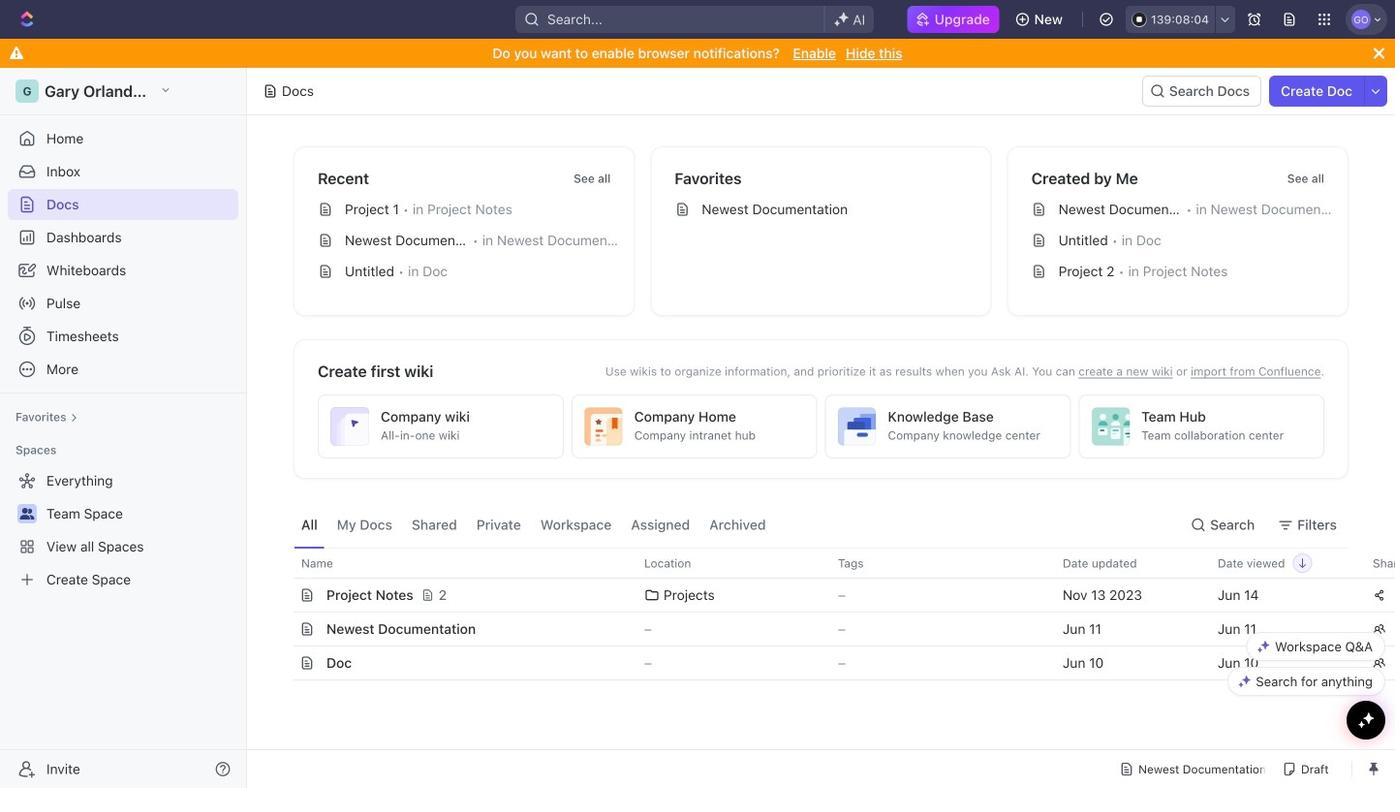 Task type: locate. For each thing, give the bounding box(es) containing it.
user group image
[[20, 508, 34, 520]]

row
[[272, 548, 1396, 579], [272, 578, 1396, 613], [272, 612, 1396, 647], [272, 646, 1396, 680]]

sidebar navigation
[[0, 68, 251, 788]]

tree
[[8, 465, 238, 595]]

table
[[272, 548, 1396, 680]]

tree inside the sidebar navigation
[[8, 465, 238, 595]]

tab list
[[294, 502, 774, 548]]

4 row from the top
[[272, 646, 1396, 680]]

company home icon image
[[584, 407, 623, 446]]

2 row from the top
[[272, 578, 1396, 613]]



Task type: describe. For each thing, give the bounding box(es) containing it.
team hub icon image
[[1092, 407, 1130, 446]]

3 row from the top
[[272, 612, 1396, 647]]

1 row from the top
[[272, 548, 1396, 579]]

knowledge base icon image
[[838, 407, 877, 446]]

company wiki icon image
[[331, 407, 369, 446]]

gary orlando's workspace, , element
[[16, 79, 39, 103]]



Task type: vqa. For each thing, say whether or not it's contained in the screenshot.
Autosave view
no



